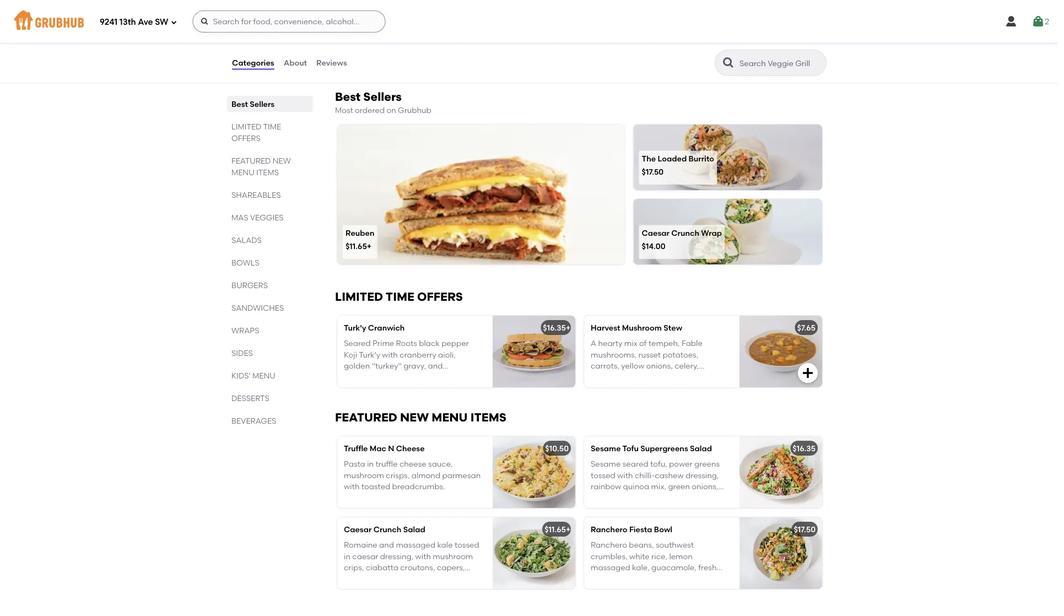 Task type: describe. For each thing, give the bounding box(es) containing it.
carrots,
[[591, 361, 620, 371]]

wraps tab
[[232, 325, 309, 336]]

1 vertical spatial time
[[386, 290, 415, 304]]

"turkey"
[[372, 361, 402, 371]]

in inside romaine and massaged kale tossed in caesar dressing, with mushroom crips, ciabatta croutons, capers, almond parmesan and hemp hearts, (add crispy chick'n $3.95).
[[344, 552, 351, 561]]

of
[[640, 339, 647, 348]]

on inside best sellers most ordered on grubhub
[[387, 105, 396, 115]]

cheese
[[396, 444, 425, 453]]

loaded
[[658, 154, 687, 163]]

mix
[[624, 339, 638, 348]]

mushroom inside romaine and massaged kale tossed in caesar dressing, with mushroom crips, ciabatta croutons, capers, almond parmesan and hemp hearts, (add crispy chick'n $3.95).
[[433, 552, 473, 561]]

with inside sesame seared tofu, power greens tossed with chilli-cashew dressing, rainbow quinoa mix, green onions, tuxedo sesame seeds.
[[617, 471, 633, 480]]

0 vertical spatial turk'y
[[344, 323, 366, 333]]

mac
[[370, 444, 386, 453]]

a hearty mix of tempeh, fable mushrooms, russet potatoes, carrots, yellow onions, celery, rosemary, and thyme
[[591, 339, 703, 382]]

1 horizontal spatial items
[[471, 411, 507, 425]]

$11.65 inside reuben $11.65 +
[[346, 241, 367, 251]]

pasta in truffle cheese sauce, mushroom crisps, almond parmesan with toasted breadcrumbs.
[[344, 460, 481, 491]]

crisps,
[[386, 471, 410, 480]]

pepper
[[442, 339, 469, 348]]

harvest mushroom stew
[[591, 323, 683, 333]]

1 horizontal spatial limited
[[335, 290, 383, 304]]

romaine
[[344, 541, 377, 550]]

seared prime roots black pepper koji turk'y with cranberry aioli, golden "turkey" gravy, and homemade cranberry stuffing on grilled sourdough bread
[[344, 339, 469, 393]]

burrito
[[689, 154, 715, 163]]

onions, inside sesame seared tofu, power greens tossed with chilli-cashew dressing, rainbow quinoa mix, green onions, tuxedo sesame seeds.
[[692, 482, 719, 491]]

thyme
[[646, 372, 670, 382]]

sesame for sesame seared tofu, power greens tossed with chilli-cashew dressing, rainbow quinoa mix, green onions, tuxedo sesame seeds.
[[591, 460, 621, 469]]

roots
[[396, 339, 417, 348]]

about button
[[283, 43, 308, 83]]

salads
[[232, 235, 262, 245]]

about
[[284, 58, 307, 67]]

tempeh,
[[649, 339, 680, 348]]

sauce,
[[428, 460, 453, 469]]

yellow
[[621, 361, 645, 371]]

featured new menu items inside tab
[[232, 156, 291, 177]]

greens
[[695, 460, 720, 469]]

bowls
[[232, 258, 260, 267]]

$7.65
[[797, 323, 816, 333]]

Search Veggie Grill search field
[[739, 58, 823, 68]]

crunch for wrap
[[672, 228, 700, 238]]

gravy,
[[404, 361, 426, 371]]

mushrooms,
[[591, 350, 637, 359]]

sesame for sesame tofu supergreens salad
[[591, 444, 621, 453]]

shareables tab
[[232, 189, 309, 201]]

best for best sellers most ordered on grubhub
[[335, 90, 361, 104]]

1 vertical spatial featured new menu items
[[335, 411, 507, 425]]

reuben
[[346, 228, 375, 238]]

0 horizontal spatial salad
[[403, 525, 425, 534]]

svg image inside 2 button
[[1032, 15, 1045, 28]]

2 horizontal spatial svg image
[[1005, 15, 1018, 28]]

offers inside limited time offers
[[232, 133, 261, 143]]

sourdough
[[369, 384, 409, 393]]

seeds.
[[650, 493, 673, 503]]

n
[[388, 444, 394, 453]]

(add
[[344, 585, 362, 595]]

caesar
[[352, 552, 378, 561]]

crispy
[[364, 585, 388, 595]]

caesar for caesar crunch wrap $14.00
[[642, 228, 670, 238]]

2 vertical spatial menu
[[432, 411, 468, 425]]

sw
[[155, 17, 168, 27]]

9241 13th ave sw
[[100, 17, 168, 27]]

$16.35 for $16.35 +
[[543, 323, 566, 333]]

1 vertical spatial menu
[[253, 371, 276, 380]]

the loaded burrito $17.50
[[642, 154, 715, 176]]

categories button
[[232, 43, 275, 83]]

$10.50
[[545, 444, 569, 453]]

truffle mac n cheese
[[344, 444, 425, 453]]

0 vertical spatial menu
[[232, 168, 255, 177]]

main navigation navigation
[[0, 0, 1058, 43]]

sides tab
[[232, 347, 309, 359]]

with inside romaine and massaged kale tossed in caesar dressing, with mushroom crips, ciabatta croutons, capers, almond parmesan and hemp hearts, (add crispy chick'n $3.95).
[[415, 552, 431, 561]]

homemade
[[344, 372, 388, 382]]

mas veggies
[[232, 213, 284, 222]]

quinoa
[[623, 482, 650, 491]]

time inside limited time offers
[[263, 122, 281, 131]]

in inside 'pasta in truffle cheese sauce, mushroom crisps, almond parmesan with toasted breadcrumbs.'
[[367, 460, 374, 469]]

9241
[[100, 17, 118, 27]]

almond inside 'pasta in truffle cheese sauce, mushroom crisps, almond parmesan with toasted breadcrumbs.'
[[412, 471, 441, 480]]

the
[[642, 154, 656, 163]]

bowl
[[654, 525, 673, 534]]

ciabatta
[[366, 563, 399, 572]]

reviews
[[316, 58, 347, 67]]

croutons,
[[400, 563, 435, 572]]

wrap
[[701, 228, 722, 238]]

sesame tofu supergreens salad image
[[740, 437, 823, 508]]

limited inside limited time offers tab
[[232, 122, 262, 131]]

limited time offers inside tab
[[232, 122, 281, 143]]

crips,
[[344, 563, 364, 572]]

truffle mac n cheese image
[[493, 437, 576, 508]]

wraps
[[232, 326, 259, 335]]

best sellers most ordered on grubhub
[[335, 90, 432, 115]]

2
[[1045, 17, 1050, 26]]

a
[[591, 339, 597, 348]]

truffle
[[344, 444, 368, 453]]

fiesta
[[630, 525, 652, 534]]

and inside seared prime roots black pepper koji turk'y with cranberry aioli, golden "turkey" gravy, and homemade cranberry stuffing on grilled sourdough bread
[[428, 361, 443, 371]]

sellers for best sellers
[[250, 99, 275, 109]]

chick'n
[[390, 585, 418, 595]]

tossed inside romaine and massaged kale tossed in caesar dressing, with mushroom crips, ciabatta croutons, capers, almond parmesan and hemp hearts, (add crispy chick'n $3.95).
[[455, 541, 479, 550]]

black
[[419, 339, 440, 348]]

ordered
[[355, 105, 385, 115]]

prime
[[373, 339, 394, 348]]

potatoes,
[[663, 350, 699, 359]]

tossed inside sesame seared tofu, power greens tossed with chilli-cashew dressing, rainbow quinoa mix, green onions, tuxedo sesame seeds.
[[591, 471, 616, 480]]

best for best sellers
[[232, 99, 248, 109]]

best sellers tab
[[232, 98, 309, 110]]

breadcrumbs.
[[392, 482, 445, 491]]

1 vertical spatial featured
[[335, 411, 397, 425]]

$3.95).
[[420, 585, 443, 595]]

onions, inside 'a hearty mix of tempeh, fable mushrooms, russet potatoes, carrots, yellow onions, celery, rosemary, and thyme'
[[646, 361, 673, 371]]

ranchero fiesta bowl image
[[740, 518, 823, 589]]

turk'y cranwich
[[344, 323, 405, 333]]

massaged
[[396, 541, 436, 550]]

1 horizontal spatial svg image
[[802, 367, 815, 380]]

cheese
[[400, 460, 427, 469]]

celery,
[[675, 361, 699, 371]]

reviews button
[[316, 43, 348, 83]]



Task type: vqa. For each thing, say whether or not it's contained in the screenshot.
$17.50
yes



Task type: locate. For each thing, give the bounding box(es) containing it.
in
[[367, 460, 374, 469], [344, 552, 351, 561]]

0 horizontal spatial items
[[256, 168, 279, 177]]

with up "turkey"
[[382, 350, 398, 359]]

sesame up 'rainbow'
[[591, 460, 621, 469]]

0 vertical spatial almond
[[412, 471, 441, 480]]

grilled
[[344, 384, 367, 393]]

harvest mushroom stew image
[[740, 316, 823, 387]]

0 horizontal spatial svg image
[[200, 17, 209, 26]]

1 vertical spatial caesar
[[344, 525, 372, 534]]

0 horizontal spatial best
[[232, 99, 248, 109]]

2 vertical spatial +
[[566, 525, 571, 534]]

romaine and massaged kale tossed in caesar dressing, with mushroom crips, ciabatta croutons, capers, almond parmesan and hemp hearts, (add crispy chick'n $3.95).
[[344, 541, 481, 595]]

1 horizontal spatial crunch
[[672, 228, 700, 238]]

sellers inside tab
[[250, 99, 275, 109]]

onions, up thyme
[[646, 361, 673, 371]]

new down bread
[[400, 411, 429, 425]]

0 horizontal spatial $17.50
[[642, 167, 664, 176]]

desserts
[[232, 394, 269, 403]]

0 vertical spatial limited
[[232, 122, 262, 131]]

search icon image
[[722, 56, 735, 69]]

0 horizontal spatial almond
[[344, 574, 373, 584]]

1 horizontal spatial time
[[386, 290, 415, 304]]

Search for food, convenience, alcohol... search field
[[193, 10, 386, 33]]

$17.50 inside the loaded burrito $17.50
[[642, 167, 664, 176]]

sellers up limited time offers tab
[[250, 99, 275, 109]]

toasted
[[362, 482, 390, 491]]

cranberry
[[400, 350, 436, 359], [390, 372, 426, 382]]

svg image right sw
[[200, 17, 209, 26]]

categories
[[232, 58, 274, 67]]

caesar for caesar crunch salad
[[344, 525, 372, 534]]

0 vertical spatial cranberry
[[400, 350, 436, 359]]

dressing, up ciabatta
[[380, 552, 414, 561]]

mix,
[[651, 482, 667, 491]]

0 vertical spatial $16.35
[[543, 323, 566, 333]]

0 horizontal spatial $16.35
[[543, 323, 566, 333]]

0 horizontal spatial featured
[[232, 156, 271, 165]]

cranberry up gravy, in the bottom left of the page
[[400, 350, 436, 359]]

0 vertical spatial limited time offers
[[232, 122, 281, 143]]

1 horizontal spatial best
[[335, 90, 361, 104]]

turk'y inside seared prime roots black pepper koji turk'y with cranberry aioli, golden "turkey" gravy, and homemade cranberry stuffing on grilled sourdough bread
[[359, 350, 380, 359]]

with
[[382, 350, 398, 359], [617, 471, 633, 480], [344, 482, 360, 491], [415, 552, 431, 561]]

best up limited time offers tab
[[232, 99, 248, 109]]

1 horizontal spatial onions,
[[692, 482, 719, 491]]

on right ordered
[[387, 105, 396, 115]]

0 vertical spatial sesame
[[591, 444, 621, 453]]

ranchero fiesta bowl
[[591, 525, 673, 534]]

dressing, inside sesame seared tofu, power greens tossed with chilli-cashew dressing, rainbow quinoa mix, green onions, tuxedo sesame seeds.
[[686, 471, 719, 480]]

+ left ranchero
[[566, 525, 571, 534]]

0 horizontal spatial sellers
[[250, 99, 275, 109]]

0 vertical spatial salad
[[690, 444, 712, 453]]

parmesan down sauce,
[[442, 471, 481, 480]]

on
[[387, 105, 396, 115], [458, 372, 467, 382]]

tuxedo
[[591, 493, 617, 503]]

russet
[[639, 350, 661, 359]]

1 horizontal spatial in
[[367, 460, 374, 469]]

1 vertical spatial mushroom
[[433, 552, 473, 561]]

mushroom up capers, on the left
[[433, 552, 473, 561]]

on right stuffing
[[458, 372, 467, 382]]

tofu
[[623, 444, 639, 453]]

1 horizontal spatial limited time offers
[[335, 290, 463, 304]]

featured new menu items up shareables
[[232, 156, 291, 177]]

best inside tab
[[232, 99, 248, 109]]

1 horizontal spatial $11.65
[[545, 525, 566, 534]]

1 vertical spatial in
[[344, 552, 351, 561]]

$16.35 +
[[543, 323, 571, 333]]

stew
[[664, 323, 683, 333]]

limited time offers up cranwich
[[335, 290, 463, 304]]

caesar crunch salad
[[344, 525, 425, 534]]

seared
[[623, 460, 649, 469]]

mas veggies tab
[[232, 212, 309, 223]]

0 vertical spatial crunch
[[672, 228, 700, 238]]

aioli,
[[438, 350, 456, 359]]

1 vertical spatial onions,
[[692, 482, 719, 491]]

capers,
[[437, 563, 465, 572]]

1 vertical spatial $16.35
[[793, 444, 816, 453]]

+ inside reuben $11.65 +
[[367, 241, 372, 251]]

bread
[[411, 384, 434, 393]]

and down caesar crunch salad
[[379, 541, 394, 550]]

1 vertical spatial $11.65
[[545, 525, 566, 534]]

2 button
[[1032, 12, 1050, 31]]

svg image left 2 button
[[1005, 15, 1018, 28]]

1 vertical spatial new
[[400, 411, 429, 425]]

mushroom down pasta
[[344, 471, 384, 480]]

1 horizontal spatial sellers
[[363, 90, 402, 104]]

1 horizontal spatial new
[[400, 411, 429, 425]]

1 horizontal spatial featured new menu items
[[335, 411, 507, 425]]

turk'y cranwich image
[[493, 316, 576, 387]]

$17.50
[[642, 167, 664, 176], [794, 525, 816, 534]]

hearts,
[[455, 574, 481, 584]]

0 vertical spatial +
[[367, 241, 372, 251]]

0 horizontal spatial onions,
[[646, 361, 673, 371]]

0 vertical spatial on
[[387, 105, 396, 115]]

almond inside romaine and massaged kale tossed in caesar dressing, with mushroom crips, ciabatta croutons, capers, almond parmesan and hemp hearts, (add crispy chick'n $3.95).
[[344, 574, 373, 584]]

sesame left 'tofu'
[[591, 444, 621, 453]]

beverages
[[232, 416, 276, 426]]

1 vertical spatial parmesan
[[375, 574, 413, 584]]

offers down 'best sellers'
[[232, 133, 261, 143]]

$11.65 left ranchero
[[545, 525, 566, 534]]

limited down 'best sellers'
[[232, 122, 262, 131]]

chilli-
[[635, 471, 655, 480]]

fable
[[682, 339, 703, 348]]

items inside tab
[[256, 168, 279, 177]]

caesar crunch salad image
[[493, 518, 576, 589]]

menu
[[232, 168, 255, 177], [253, 371, 276, 380], [432, 411, 468, 425]]

sesame tofu supergreens salad
[[591, 444, 712, 453]]

limited time offers down 'best sellers'
[[232, 122, 281, 143]]

bowls tab
[[232, 257, 309, 268]]

turk'y down the seared
[[359, 350, 380, 359]]

crunch
[[672, 228, 700, 238], [374, 525, 401, 534]]

0 horizontal spatial in
[[344, 552, 351, 561]]

caesar crunch wrap $14.00
[[642, 228, 722, 251]]

salad
[[690, 444, 712, 453], [403, 525, 425, 534]]

new down limited time offers tab
[[273, 156, 291, 165]]

+ left harvest
[[566, 323, 571, 333]]

sesame
[[591, 444, 621, 453], [591, 460, 621, 469]]

parmesan up chick'n at bottom left
[[375, 574, 413, 584]]

golden
[[344, 361, 370, 371]]

and up stuffing
[[428, 361, 443, 371]]

1 vertical spatial dressing,
[[380, 552, 414, 561]]

1 vertical spatial $17.50
[[794, 525, 816, 534]]

$11.65 down reuben
[[346, 241, 367, 251]]

0 vertical spatial featured
[[232, 156, 271, 165]]

menu up shareables
[[232, 168, 255, 177]]

1 horizontal spatial parmesan
[[442, 471, 481, 480]]

1 horizontal spatial $16.35
[[793, 444, 816, 453]]

1 vertical spatial almond
[[344, 574, 373, 584]]

1 horizontal spatial dressing,
[[686, 471, 719, 480]]

0 vertical spatial $11.65
[[346, 241, 367, 251]]

time
[[263, 122, 281, 131], [386, 290, 415, 304]]

1 vertical spatial items
[[471, 411, 507, 425]]

0 vertical spatial time
[[263, 122, 281, 131]]

0 horizontal spatial $11.65
[[346, 241, 367, 251]]

reuben $11.65 +
[[346, 228, 375, 251]]

1 vertical spatial cranberry
[[390, 372, 426, 382]]

0 vertical spatial offers
[[232, 133, 261, 143]]

1 horizontal spatial almond
[[412, 471, 441, 480]]

ranchero
[[591, 525, 628, 534]]

1 horizontal spatial mushroom
[[433, 552, 473, 561]]

1 vertical spatial tossed
[[455, 541, 479, 550]]

limited
[[232, 122, 262, 131], [335, 290, 383, 304]]

13th
[[120, 17, 136, 27]]

offers up the black
[[417, 290, 463, 304]]

$11.65 +
[[545, 525, 571, 534]]

rainbow
[[591, 482, 621, 491]]

onions,
[[646, 361, 673, 371], [692, 482, 719, 491]]

mushroom inside 'pasta in truffle cheese sauce, mushroom crisps, almond parmesan with toasted breadcrumbs.'
[[344, 471, 384, 480]]

$16.35 for $16.35
[[793, 444, 816, 453]]

0 vertical spatial $17.50
[[642, 167, 664, 176]]

kids' menu
[[232, 371, 276, 380]]

dressing, inside romaine and massaged kale tossed in caesar dressing, with mushroom crips, ciabatta croutons, capers, almond parmesan and hemp hearts, (add crispy chick'n $3.95).
[[380, 552, 414, 561]]

0 horizontal spatial limited time offers
[[232, 122, 281, 143]]

new
[[273, 156, 291, 165], [400, 411, 429, 425]]

with down pasta
[[344, 482, 360, 491]]

new inside tab
[[273, 156, 291, 165]]

0 vertical spatial dressing,
[[686, 471, 719, 480]]

in up crips,
[[344, 552, 351, 561]]

caesar up romaine
[[344, 525, 372, 534]]

0 horizontal spatial dressing,
[[380, 552, 414, 561]]

1 horizontal spatial tossed
[[591, 471, 616, 480]]

1 horizontal spatial featured
[[335, 411, 397, 425]]

pasta
[[344, 460, 365, 469]]

tossed up 'rainbow'
[[591, 471, 616, 480]]

0 vertical spatial items
[[256, 168, 279, 177]]

1 vertical spatial offers
[[417, 290, 463, 304]]

1 vertical spatial limited time offers
[[335, 290, 463, 304]]

with up croutons,
[[415, 552, 431, 561]]

featured
[[232, 156, 271, 165], [335, 411, 397, 425]]

crunch up romaine
[[374, 525, 401, 534]]

featured down limited time offers tab
[[232, 156, 271, 165]]

1 vertical spatial turk'y
[[359, 350, 380, 359]]

grubhub
[[398, 105, 432, 115]]

0 vertical spatial onions,
[[646, 361, 673, 371]]

sellers
[[363, 90, 402, 104], [250, 99, 275, 109]]

1 vertical spatial sesame
[[591, 460, 621, 469]]

and down croutons,
[[415, 574, 430, 584]]

cranwich
[[368, 323, 405, 333]]

+
[[367, 241, 372, 251], [566, 323, 571, 333], [566, 525, 571, 534]]

0 vertical spatial featured new menu items
[[232, 156, 291, 177]]

sellers up ordered
[[363, 90, 402, 104]]

1 horizontal spatial salad
[[690, 444, 712, 453]]

sandwiches tab
[[232, 302, 309, 314]]

sesame seared tofu, power greens tossed with chilli-cashew dressing, rainbow quinoa mix, green onions, tuxedo sesame seeds.
[[591, 460, 720, 503]]

menu right kids'
[[253, 371, 276, 380]]

1 sesame from the top
[[591, 444, 621, 453]]

onions, down greens
[[692, 482, 719, 491]]

stuffing
[[428, 372, 456, 382]]

1 vertical spatial +
[[566, 323, 571, 333]]

with inside 'pasta in truffle cheese sauce, mushroom crisps, almond parmesan with toasted breadcrumbs.'
[[344, 482, 360, 491]]

with down seared
[[617, 471, 633, 480]]

0 horizontal spatial offers
[[232, 133, 261, 143]]

almond up 'breadcrumbs.'
[[412, 471, 441, 480]]

0 horizontal spatial caesar
[[344, 525, 372, 534]]

salad up massaged
[[403, 525, 425, 534]]

salads tab
[[232, 234, 309, 246]]

1 vertical spatial on
[[458, 372, 467, 382]]

almond
[[412, 471, 441, 480], [344, 574, 373, 584]]

seared
[[344, 339, 371, 348]]

sellers for best sellers most ordered on grubhub
[[363, 90, 402, 104]]

dressing, down greens
[[686, 471, 719, 480]]

hemp
[[432, 574, 454, 584]]

caesar inside caesar crunch wrap $14.00
[[642, 228, 670, 238]]

caesar up "$14.00"
[[642, 228, 670, 238]]

limited time offers tab
[[232, 121, 309, 144]]

1 horizontal spatial svg image
[[1032, 15, 1045, 28]]

tossed right kale
[[455, 541, 479, 550]]

0 horizontal spatial featured new menu items
[[232, 156, 291, 177]]

1 horizontal spatial $17.50
[[794, 525, 816, 534]]

time up cranwich
[[386, 290, 415, 304]]

almond down crips,
[[344, 574, 373, 584]]

0 horizontal spatial on
[[387, 105, 396, 115]]

0 vertical spatial caesar
[[642, 228, 670, 238]]

1 vertical spatial crunch
[[374, 525, 401, 534]]

parmesan inside 'pasta in truffle cheese sauce, mushroom crisps, almond parmesan with toasted breadcrumbs.'
[[442, 471, 481, 480]]

burgers
[[232, 281, 268, 290]]

$11.65
[[346, 241, 367, 251], [545, 525, 566, 534]]

parmesan inside romaine and massaged kale tossed in caesar dressing, with mushroom crips, ciabatta croutons, capers, almond parmesan and hemp hearts, (add crispy chick'n $3.95).
[[375, 574, 413, 584]]

featured new menu items down bread
[[335, 411, 507, 425]]

+ down reuben
[[367, 241, 372, 251]]

best sellers
[[232, 99, 275, 109]]

1 horizontal spatial on
[[458, 372, 467, 382]]

best up most
[[335, 90, 361, 104]]

crunch for salad
[[374, 525, 401, 534]]

dressing,
[[686, 471, 719, 480], [380, 552, 414, 561]]

featured inside tab
[[232, 156, 271, 165]]

sellers inside best sellers most ordered on grubhub
[[363, 90, 402, 104]]

+ for seared prime roots black pepper koji turk'y with cranberry aioli, golden "turkey" gravy, and homemade cranberry stuffing on grilled sourdough bread
[[566, 323, 571, 333]]

and down yellow
[[630, 372, 645, 382]]

featured new menu items tab
[[232, 155, 309, 178]]

sesame inside sesame seared tofu, power greens tossed with chilli-cashew dressing, rainbow quinoa mix, green onions, tuxedo sesame seeds.
[[591, 460, 621, 469]]

1 horizontal spatial offers
[[417, 290, 463, 304]]

1 horizontal spatial caesar
[[642, 228, 670, 238]]

cashew
[[655, 471, 684, 480]]

0 horizontal spatial tossed
[[455, 541, 479, 550]]

0 horizontal spatial mushroom
[[344, 471, 384, 480]]

2 sesame from the top
[[591, 460, 621, 469]]

veggies
[[250, 213, 284, 222]]

0 vertical spatial new
[[273, 156, 291, 165]]

kids' menu tab
[[232, 370, 309, 381]]

crunch left wrap
[[672, 228, 700, 238]]

svg image down $7.65
[[802, 367, 815, 380]]

0 horizontal spatial time
[[263, 122, 281, 131]]

most
[[335, 105, 353, 115]]

beverages tab
[[232, 415, 309, 427]]

menu down bread
[[432, 411, 468, 425]]

crunch inside caesar crunch wrap $14.00
[[672, 228, 700, 238]]

limited up turk'y cranwich
[[335, 290, 383, 304]]

turk'y up the seared
[[344, 323, 366, 333]]

0 horizontal spatial crunch
[[374, 525, 401, 534]]

0 vertical spatial parmesan
[[442, 471, 481, 480]]

sesame
[[619, 493, 648, 503]]

shareables
[[232, 190, 281, 200]]

0 horizontal spatial svg image
[[171, 19, 177, 26]]

on inside seared prime roots black pepper koji turk'y with cranberry aioli, golden "turkey" gravy, and homemade cranberry stuffing on grilled sourdough bread
[[458, 372, 467, 382]]

featured down the grilled
[[335, 411, 397, 425]]

time down best sellers tab
[[263, 122, 281, 131]]

svg image
[[1005, 15, 1018, 28], [200, 17, 209, 26], [802, 367, 815, 380]]

sandwiches
[[232, 303, 284, 313]]

sides
[[232, 348, 253, 358]]

svg image
[[1032, 15, 1045, 28], [171, 19, 177, 26]]

salad up greens
[[690, 444, 712, 453]]

and inside 'a hearty mix of tempeh, fable mushrooms, russet potatoes, carrots, yellow onions, celery, rosemary, and thyme'
[[630, 372, 645, 382]]

supergreens
[[641, 444, 688, 453]]

in right pasta
[[367, 460, 374, 469]]

0 vertical spatial in
[[367, 460, 374, 469]]

burgers tab
[[232, 279, 309, 291]]

0 vertical spatial tossed
[[591, 471, 616, 480]]

desserts tab
[[232, 393, 309, 404]]

hearty
[[598, 339, 623, 348]]

with inside seared prime roots black pepper koji turk'y with cranberry aioli, golden "turkey" gravy, and homemade cranberry stuffing on grilled sourdough bread
[[382, 350, 398, 359]]

0 horizontal spatial parmesan
[[375, 574, 413, 584]]

mas
[[232, 213, 248, 222]]

cranberry down gravy, in the bottom left of the page
[[390, 372, 426, 382]]

+ for romaine and massaged kale tossed in caesar dressing, with mushroom crips, ciabatta croutons, capers, almond parmesan and hemp hearts, (add crispy chick'n $3.95).
[[566, 525, 571, 534]]

best inside best sellers most ordered on grubhub
[[335, 90, 361, 104]]



